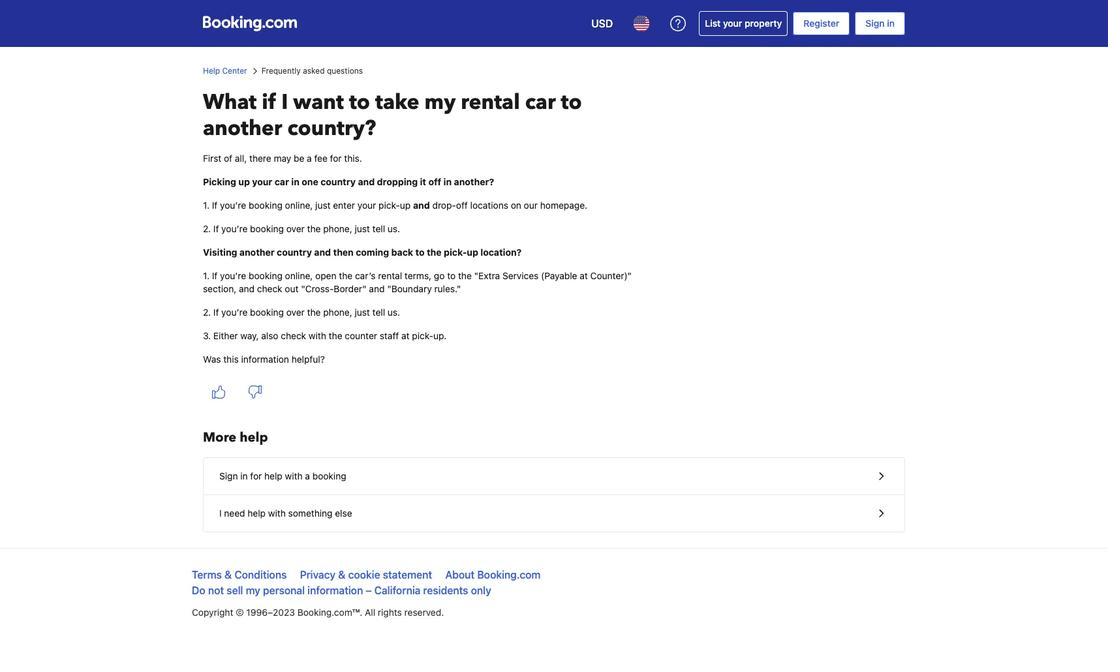 Task type: vqa. For each thing, say whether or not it's contained in the screenshot.
'booking' within Skip the stress of searching - we'll add flight options (provided by Booking.com) to your destination in your booking confirmation.
no



Task type: describe. For each thing, give the bounding box(es) containing it.
1 vertical spatial country
[[277, 247, 312, 258]]

the left counter
[[329, 330, 342, 341]]

a inside button
[[305, 471, 310, 482]]

2 vertical spatial just
[[355, 307, 370, 318]]

fee
[[314, 153, 328, 164]]

one
[[302, 176, 318, 187]]

terms,
[[405, 270, 432, 281]]

booking.com™.
[[297, 607, 362, 618]]

1 horizontal spatial for
[[330, 153, 342, 164]]

about booking.com link
[[445, 569, 541, 581]]

our
[[524, 200, 538, 211]]

0 vertical spatial with
[[309, 330, 326, 341]]

you're up either
[[221, 307, 248, 318]]

center
[[222, 66, 247, 76]]

privacy & cookie statement link
[[300, 569, 432, 581]]

personal
[[263, 585, 305, 597]]

was this information helpful?
[[203, 354, 325, 365]]

2 horizontal spatial pick-
[[444, 247, 467, 258]]

the down "cross-
[[307, 307, 321, 318]]

booking.com
[[477, 569, 541, 581]]

questions
[[327, 66, 363, 76]]

another?
[[454, 176, 494, 187]]

services
[[503, 270, 539, 281]]

something
[[288, 508, 333, 519]]

©
[[236, 607, 244, 618]]

my inside what if i want to take my rental car to another country?
[[425, 88, 456, 117]]

go
[[434, 270, 445, 281]]

terms & conditions link
[[192, 569, 287, 581]]

do
[[192, 585, 205, 597]]

information inside "about booking.com do not sell my personal information – california residents only"
[[308, 585, 363, 597]]

cookie
[[348, 569, 380, 581]]

0 vertical spatial just
[[315, 200, 331, 211]]

not
[[208, 585, 224, 597]]

counter)"
[[590, 270, 632, 281]]

2 horizontal spatial your
[[723, 18, 742, 29]]

out
[[285, 283, 299, 294]]

it
[[420, 176, 426, 187]]

2 tell from the top
[[372, 307, 385, 318]]

1 vertical spatial just
[[355, 223, 370, 234]]

property
[[745, 18, 782, 29]]

booking inside the sign in for help with a booking link
[[312, 471, 346, 482]]

location?
[[481, 247, 522, 258]]

1996–2023
[[246, 607, 295, 618]]

–
[[366, 585, 372, 597]]

usd
[[591, 18, 613, 29]]

1 horizontal spatial country
[[321, 176, 356, 187]]

& for terms
[[225, 569, 232, 581]]

the up rules."
[[458, 270, 472, 281]]

"cross-
[[301, 283, 334, 294]]

up.
[[433, 330, 447, 341]]

about booking.com do not sell my personal information – california residents only
[[192, 569, 541, 597]]

you're down picking
[[220, 200, 246, 211]]

homepage.
[[540, 200, 587, 211]]

you're inside '1. if you're booking online, open the car's rental terms, go to the "extra services (payable at counter)" section, and check out "cross-border" and "boundary rules."'
[[220, 270, 246, 281]]

all,
[[235, 153, 247, 164]]

of
[[224, 153, 232, 164]]

more help
[[203, 429, 268, 446]]

3.
[[203, 330, 211, 341]]

this.
[[344, 153, 362, 164]]

1 over from the top
[[286, 223, 305, 234]]

rights
[[378, 607, 402, 618]]

need
[[224, 508, 245, 519]]

list your property link
[[699, 11, 788, 36]]

the down one
[[307, 223, 321, 234]]

1. for 1. if you're booking online, open the car's rental terms, go to the "extra services (payable at counter)" section, and check out "cross-border" and "boundary rules."
[[203, 270, 210, 281]]

asked
[[303, 66, 325, 76]]

if up visiting
[[213, 223, 219, 234]]

the up go
[[427, 247, 442, 258]]

you're up visiting
[[221, 223, 248, 234]]

0 vertical spatial help
[[240, 429, 268, 446]]

staff
[[380, 330, 399, 341]]

1 us. from the top
[[388, 223, 400, 234]]

copyright
[[192, 607, 233, 618]]

"extra
[[474, 270, 500, 281]]

car inside what if i want to take my rental car to another country?
[[525, 88, 556, 117]]

all
[[365, 607, 375, 618]]

coming
[[356, 247, 389, 258]]

list
[[705, 18, 721, 29]]

terms
[[192, 569, 222, 581]]

2 phone, from the top
[[323, 307, 352, 318]]

if inside '1. if you're booking online, open the car's rental terms, go to the "extra services (payable at counter)" section, and check out "cross-border" and "boundary rules."'
[[212, 270, 218, 281]]

enter
[[333, 200, 355, 211]]

open
[[315, 270, 337, 281]]

1 horizontal spatial pick-
[[412, 330, 433, 341]]

for inside the sign in for help with a booking link
[[250, 471, 262, 482]]

if
[[262, 88, 276, 117]]

border"
[[334, 283, 367, 294]]

either
[[213, 330, 238, 341]]

online, for open
[[285, 270, 313, 281]]

what
[[203, 88, 257, 117]]

do not sell my personal information – california residents only link
[[192, 585, 491, 597]]

what if i want to take my rental car to another country?
[[203, 88, 582, 143]]

helpful?
[[292, 354, 325, 365]]

0 vertical spatial off
[[429, 176, 441, 187]]

i need help with something else button
[[204, 495, 905, 532]]

car's
[[355, 270, 376, 281]]

2 us. from the top
[[388, 307, 400, 318]]

may
[[274, 153, 291, 164]]

2 vertical spatial your
[[358, 200, 376, 211]]

"boundary
[[387, 283, 432, 294]]

counter
[[345, 330, 377, 341]]



Task type: locate. For each thing, give the bounding box(es) containing it.
at
[[580, 270, 588, 281], [401, 330, 410, 341]]

0 vertical spatial at
[[580, 270, 588, 281]]

2 online, from the top
[[285, 270, 313, 281]]

country
[[321, 176, 356, 187], [277, 247, 312, 258]]

and
[[358, 176, 375, 187], [413, 200, 430, 211], [314, 247, 331, 258], [239, 283, 255, 294], [369, 283, 385, 294]]

visiting another country and then coming back to the pick-up location?
[[203, 247, 522, 258]]

1 phone, from the top
[[323, 223, 352, 234]]

0 horizontal spatial pick-
[[379, 200, 400, 211]]

i inside what if i want to take my rental car to another country?
[[281, 88, 288, 117]]

the
[[307, 223, 321, 234], [427, 247, 442, 258], [339, 270, 353, 281], [458, 270, 472, 281], [307, 307, 321, 318], [329, 330, 342, 341]]

0 horizontal spatial for
[[250, 471, 262, 482]]

2 2. if you're booking over the phone, just tell us. from the top
[[203, 307, 400, 318]]

1 vertical spatial car
[[275, 176, 289, 187]]

at right (payable
[[580, 270, 588, 281]]

and down car's
[[369, 283, 385, 294]]

help center
[[203, 66, 247, 76]]

2. if you're booking over the phone, just tell us. down out
[[203, 307, 400, 318]]

off down another?
[[456, 200, 468, 211]]

1. down picking
[[203, 200, 210, 211]]

country up out
[[277, 247, 312, 258]]

if
[[212, 200, 218, 211], [213, 223, 219, 234], [212, 270, 218, 281], [213, 307, 219, 318]]

1 vertical spatial check
[[281, 330, 306, 341]]

0 vertical spatial up
[[238, 176, 250, 187]]

1 vertical spatial 1.
[[203, 270, 210, 281]]

0 horizontal spatial sign
[[219, 471, 238, 482]]

1 vertical spatial my
[[246, 585, 260, 597]]

1 vertical spatial information
[[308, 585, 363, 597]]

another right visiting
[[240, 247, 275, 258]]

a right be
[[307, 153, 312, 164]]

2. up visiting
[[203, 223, 211, 234]]

1 vertical spatial pick-
[[444, 247, 467, 258]]

first of all, there may be a fee for this.
[[203, 153, 362, 164]]

help
[[203, 66, 220, 76]]

frequently asked questions
[[262, 66, 363, 76]]

dropping
[[377, 176, 418, 187]]

country up enter
[[321, 176, 356, 187]]

0 horizontal spatial car
[[275, 176, 289, 187]]

&
[[225, 569, 232, 581], [338, 569, 346, 581]]

sell
[[227, 585, 243, 597]]

2 vertical spatial up
[[467, 247, 478, 258]]

first
[[203, 153, 221, 164]]

help
[[240, 429, 268, 446], [264, 471, 282, 482], [248, 508, 266, 519]]

1 horizontal spatial your
[[358, 200, 376, 211]]

check left out
[[257, 283, 282, 294]]

a up something
[[305, 471, 310, 482]]

1 vertical spatial at
[[401, 330, 410, 341]]

help center button
[[203, 65, 247, 77]]

else
[[335, 508, 352, 519]]

picking
[[203, 176, 236, 187]]

was
[[203, 354, 221, 365]]

2. if you're booking over the phone, just tell us.
[[203, 223, 400, 234], [203, 307, 400, 318]]

if down picking
[[212, 200, 218, 211]]

booking inside '1. if you're booking online, open the car's rental terms, go to the "extra services (payable at counter)" section, and check out "cross-border" and "boundary rules."'
[[249, 270, 283, 281]]

0 horizontal spatial rental
[[378, 270, 402, 281]]

(payable
[[541, 270, 577, 281]]

and left drop-
[[413, 200, 430, 211]]

you're
[[220, 200, 246, 211], [221, 223, 248, 234], [220, 270, 246, 281], [221, 307, 248, 318]]

0 horizontal spatial up
[[238, 176, 250, 187]]

booking.com online hotel reservations image
[[203, 16, 297, 31]]

i inside button
[[219, 508, 222, 519]]

& up sell
[[225, 569, 232, 581]]

over down out
[[286, 307, 305, 318]]

0 horizontal spatial &
[[225, 569, 232, 581]]

country?
[[287, 114, 376, 143]]

in inside button
[[240, 471, 248, 482]]

0 vertical spatial over
[[286, 223, 305, 234]]

my right take
[[425, 88, 456, 117]]

reserved.
[[404, 607, 444, 618]]

2 & from the left
[[338, 569, 346, 581]]

sign in for help with a booking
[[219, 471, 346, 482]]

sign right the register
[[866, 18, 885, 29]]

visiting
[[203, 247, 237, 258]]

0 vertical spatial phone,
[[323, 223, 352, 234]]

1 vertical spatial over
[[286, 307, 305, 318]]

another inside what if i want to take my rental car to another country?
[[203, 114, 282, 143]]

be
[[294, 153, 304, 164]]

us. up staff
[[388, 307, 400, 318]]

online, inside '1. if you're booking online, open the car's rental terms, go to the "extra services (payable at counter)" section, and check out "cross-border" and "boundary rules."'
[[285, 270, 313, 281]]

1 2. from the top
[[203, 223, 211, 234]]

sign up need
[[219, 471, 238, 482]]

up down all,
[[238, 176, 250, 187]]

us. down 1. if you're booking online, just enter your pick-up and drop-off locations on our homepage.
[[388, 223, 400, 234]]

take
[[375, 88, 419, 117]]

my
[[425, 88, 456, 117], [246, 585, 260, 597]]

this
[[223, 354, 239, 365]]

conditions
[[235, 569, 287, 581]]

at inside '1. if you're booking online, open the car's rental terms, go to the "extra services (payable at counter)" section, and check out "cross-border" and "boundary rules."'
[[580, 270, 588, 281]]

1 vertical spatial 2. if you're booking over the phone, just tell us.
[[203, 307, 400, 318]]

& up do not sell my personal information – california residents only link
[[338, 569, 346, 581]]

my inside "about booking.com do not sell my personal information – california residents only"
[[246, 585, 260, 597]]

0 vertical spatial 1.
[[203, 200, 210, 211]]

0 vertical spatial car
[[525, 88, 556, 117]]

help right more
[[240, 429, 268, 446]]

2 1. from the top
[[203, 270, 210, 281]]

just up counter
[[355, 307, 370, 318]]

terms & conditions
[[192, 569, 287, 581]]

on
[[511, 200, 521, 211]]

the up border"
[[339, 270, 353, 281]]

1 horizontal spatial information
[[308, 585, 363, 597]]

0 vertical spatial pick-
[[379, 200, 400, 211]]

1 vertical spatial a
[[305, 471, 310, 482]]

with up helpful? on the left of the page
[[309, 330, 326, 341]]

1 vertical spatial up
[[400, 200, 411, 211]]

1 online, from the top
[[285, 200, 313, 211]]

your right the list
[[723, 18, 742, 29]]

usd button
[[584, 8, 621, 39]]

frequently
[[262, 66, 301, 76]]

1 & from the left
[[225, 569, 232, 581]]

off
[[429, 176, 441, 187], [456, 200, 468, 211]]

another up all,
[[203, 114, 282, 143]]

0 vertical spatial sign
[[866, 18, 885, 29]]

rental inside what if i want to take my rental car to another country?
[[461, 88, 520, 117]]

your down there
[[252, 176, 272, 187]]

1 tell from the top
[[372, 223, 385, 234]]

0 vertical spatial us.
[[388, 223, 400, 234]]

0 horizontal spatial off
[[429, 176, 441, 187]]

1 horizontal spatial &
[[338, 569, 346, 581]]

0 vertical spatial i
[[281, 88, 288, 117]]

0 vertical spatial rental
[[461, 88, 520, 117]]

us.
[[388, 223, 400, 234], [388, 307, 400, 318]]

with left something
[[268, 508, 286, 519]]

information up booking.com™.
[[308, 585, 363, 597]]

sign in for help with a booking link
[[204, 458, 905, 495]]

0 vertical spatial another
[[203, 114, 282, 143]]

pick- right staff
[[412, 330, 433, 341]]

there
[[249, 153, 271, 164]]

help inside button
[[248, 508, 266, 519]]

if up section,
[[212, 270, 218, 281]]

pick- down dropping
[[379, 200, 400, 211]]

up down dropping
[[400, 200, 411, 211]]

0 horizontal spatial my
[[246, 585, 260, 597]]

to
[[349, 88, 370, 117], [561, 88, 582, 117], [415, 247, 425, 258], [447, 270, 456, 281]]

i right if
[[281, 88, 288, 117]]

information
[[241, 354, 289, 365], [308, 585, 363, 597]]

1 vertical spatial off
[[456, 200, 468, 211]]

0 horizontal spatial information
[[241, 354, 289, 365]]

help up the i need help with something else
[[264, 471, 282, 482]]

online, up out
[[285, 270, 313, 281]]

1 horizontal spatial car
[[525, 88, 556, 117]]

way,
[[240, 330, 259, 341]]

1 horizontal spatial off
[[456, 200, 468, 211]]

1 vertical spatial online,
[[285, 270, 313, 281]]

section,
[[203, 283, 236, 294]]

off right it
[[429, 176, 441, 187]]

about
[[445, 569, 475, 581]]

with
[[309, 330, 326, 341], [285, 471, 303, 482], [268, 508, 286, 519]]

2 vertical spatial pick-
[[412, 330, 433, 341]]

you're up section,
[[220, 270, 246, 281]]

online, for just
[[285, 200, 313, 211]]

0 vertical spatial online,
[[285, 200, 313, 211]]

0 horizontal spatial country
[[277, 247, 312, 258]]

register
[[804, 18, 840, 29]]

1 vertical spatial for
[[250, 471, 262, 482]]

0 horizontal spatial i
[[219, 508, 222, 519]]

for down more help
[[250, 471, 262, 482]]

1 vertical spatial tell
[[372, 307, 385, 318]]

pick- up go
[[444, 247, 467, 258]]

up up "extra
[[467, 247, 478, 258]]

and right section,
[[239, 283, 255, 294]]

i left need
[[219, 508, 222, 519]]

statement
[[383, 569, 432, 581]]

to inside '1. if you're booking online, open the car's rental terms, go to the "extra services (payable at counter)" section, and check out "cross-border" and "boundary rules."'
[[447, 270, 456, 281]]

up
[[238, 176, 250, 187], [400, 200, 411, 211], [467, 247, 478, 258]]

and down 'this.'
[[358, 176, 375, 187]]

1 vertical spatial sign
[[219, 471, 238, 482]]

0 horizontal spatial your
[[252, 176, 272, 187]]

1 vertical spatial 2.
[[203, 307, 211, 318]]

help inside button
[[264, 471, 282, 482]]

1.
[[203, 200, 210, 211], [203, 270, 210, 281]]

0 vertical spatial my
[[425, 88, 456, 117]]

sign for sign in
[[866, 18, 885, 29]]

sign in for help with a booking button
[[204, 458, 905, 495]]

rules."
[[434, 283, 461, 294]]

if down section,
[[213, 307, 219, 318]]

1 2. if you're booking over the phone, just tell us. from the top
[[203, 223, 400, 234]]

sign
[[866, 18, 885, 29], [219, 471, 238, 482]]

2 vertical spatial with
[[268, 508, 286, 519]]

and left then
[[314, 247, 331, 258]]

2 2. from the top
[[203, 307, 211, 318]]

my down the conditions
[[246, 585, 260, 597]]

drop-
[[432, 200, 456, 211]]

phone, down border"
[[323, 307, 352, 318]]

with inside the sign in for help with a booking link
[[285, 471, 303, 482]]

2 over from the top
[[286, 307, 305, 318]]

i need help with something else
[[219, 508, 352, 519]]

sign for sign in for help with a booking
[[219, 471, 238, 482]]

sign in link
[[855, 12, 905, 35]]

1. if you're booking online, open the car's rental terms, go to the "extra services (payable at counter)" section, and check out "cross-border" and "boundary rules."
[[203, 270, 632, 294]]

with inside i need help with something else button
[[268, 508, 286, 519]]

with up the i need help with something else
[[285, 471, 303, 482]]

online, down one
[[285, 200, 313, 211]]

& for privacy
[[338, 569, 346, 581]]

0 vertical spatial your
[[723, 18, 742, 29]]

your right enter
[[358, 200, 376, 211]]

0 vertical spatial check
[[257, 283, 282, 294]]

1 vertical spatial rental
[[378, 270, 402, 281]]

just up 'visiting another country and then coming back to the pick-up location?' on the top left of the page
[[355, 223, 370, 234]]

1 1. from the top
[[203, 200, 210, 211]]

1 horizontal spatial rental
[[461, 88, 520, 117]]

booking
[[249, 200, 283, 211], [250, 223, 284, 234], [249, 270, 283, 281], [250, 307, 284, 318], [312, 471, 346, 482]]

only
[[471, 585, 491, 597]]

1 vertical spatial i
[[219, 508, 222, 519]]

copyright © 1996–2023 booking.com™. all rights reserved.
[[192, 607, 444, 618]]

register link
[[793, 12, 850, 35]]

in
[[887, 18, 895, 29], [291, 176, 300, 187], [444, 176, 452, 187], [240, 471, 248, 482]]

1 horizontal spatial my
[[425, 88, 456, 117]]

0 vertical spatial 2. if you're booking over the phone, just tell us.
[[203, 223, 400, 234]]

2 horizontal spatial up
[[467, 247, 478, 258]]

back
[[391, 247, 413, 258]]

over down one
[[286, 223, 305, 234]]

phone, up then
[[323, 223, 352, 234]]

2 vertical spatial help
[[248, 508, 266, 519]]

rental inside '1. if you're booking online, open the car's rental terms, go to the "extra services (payable at counter)" section, and check out "cross-border" and "boundary rules."'
[[378, 270, 402, 281]]

0 vertical spatial for
[[330, 153, 342, 164]]

1. up section,
[[203, 270, 210, 281]]

1 vertical spatial phone,
[[323, 307, 352, 318]]

information down the also
[[241, 354, 289, 365]]

1 horizontal spatial i
[[281, 88, 288, 117]]

2. up '3.'
[[203, 307, 211, 318]]

1. for 1. if you're booking online, just enter your pick-up and drop-off locations on our homepage.
[[203, 200, 210, 211]]

picking up your car in one country and dropping it off in another?
[[203, 176, 494, 187]]

sign inside button
[[219, 471, 238, 482]]

1 vertical spatial us.
[[388, 307, 400, 318]]

3. either way, also check with the counter staff at pick-up.
[[203, 330, 447, 341]]

1 vertical spatial with
[[285, 471, 303, 482]]

1 vertical spatial another
[[240, 247, 275, 258]]

0 vertical spatial country
[[321, 176, 356, 187]]

0 horizontal spatial at
[[401, 330, 410, 341]]

over
[[286, 223, 305, 234], [286, 307, 305, 318]]

sign in
[[866, 18, 895, 29]]

tell up staff
[[372, 307, 385, 318]]

residents
[[423, 585, 468, 597]]

1 vertical spatial your
[[252, 176, 272, 187]]

1 horizontal spatial up
[[400, 200, 411, 211]]

0 vertical spatial 2.
[[203, 223, 211, 234]]

just left enter
[[315, 200, 331, 211]]

help right need
[[248, 508, 266, 519]]

0 vertical spatial information
[[241, 354, 289, 365]]

for
[[330, 153, 342, 164], [250, 471, 262, 482]]

1 vertical spatial help
[[264, 471, 282, 482]]

0 vertical spatial a
[[307, 153, 312, 164]]

at right staff
[[401, 330, 410, 341]]

1 horizontal spatial sign
[[866, 18, 885, 29]]

2. if you're booking over the phone, just tell us. down one
[[203, 223, 400, 234]]

privacy & cookie statement
[[300, 569, 432, 581]]

tell up coming
[[372, 223, 385, 234]]

1. inside '1. if you're booking online, open the car's rental terms, go to the "extra services (payable at counter)" section, and check out "cross-border" and "boundary rules."'
[[203, 270, 210, 281]]

1 horizontal spatial at
[[580, 270, 588, 281]]

0 vertical spatial tell
[[372, 223, 385, 234]]

for right fee
[[330, 153, 342, 164]]

check right the also
[[281, 330, 306, 341]]

1. if you're booking online, just enter your pick-up and drop-off locations on our homepage.
[[203, 200, 587, 211]]

check inside '1. if you're booking online, open the car's rental terms, go to the "extra services (payable at counter)" section, and check out "cross-border" and "boundary rules."'
[[257, 283, 282, 294]]



